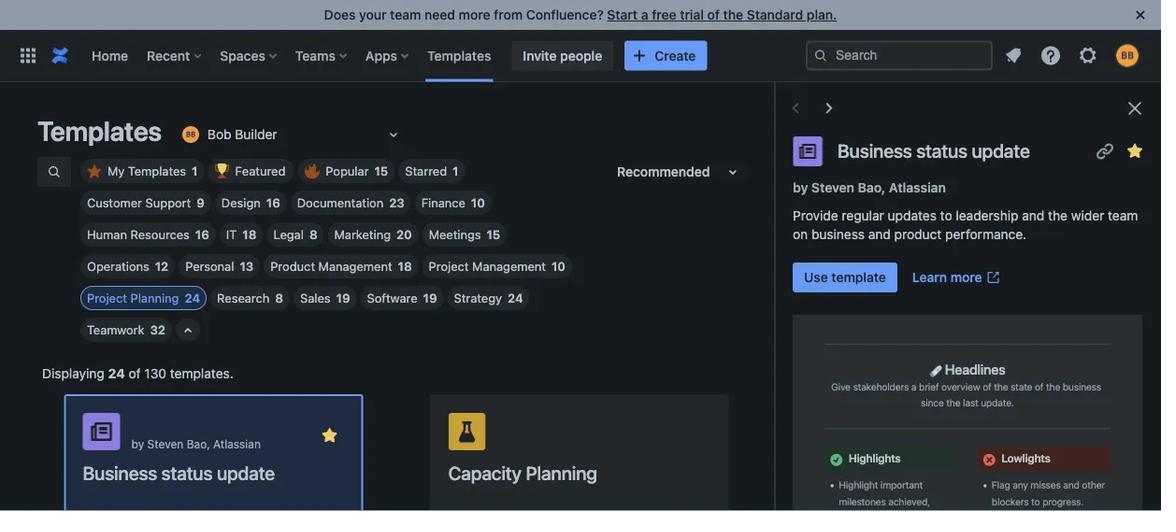 Task type: describe. For each thing, give the bounding box(es) containing it.
8 for research 8
[[275, 291, 283, 305]]

1 vertical spatial templates
[[37, 115, 162, 147]]

1 vertical spatial by steven bao, atlassian
[[131, 438, 261, 451]]

free
[[652, 7, 677, 22]]

management for project management
[[472, 259, 546, 274]]

personal
[[185, 259, 234, 274]]

teamwork
[[87, 323, 144, 337]]

template
[[832, 270, 886, 285]]

resources
[[130, 228, 190, 242]]

design
[[222, 196, 261, 210]]

0 horizontal spatial status
[[161, 462, 213, 484]]

recent button
[[141, 41, 209, 71]]

bob builder
[[208, 127, 277, 142]]

1 horizontal spatial bao,
[[858, 180, 886, 195]]

0 vertical spatial by steven bao, atlassian
[[793, 180, 946, 195]]

capacity planning
[[448, 462, 597, 484]]

capacity
[[448, 462, 522, 484]]

24 for strategy 24
[[508, 291, 523, 305]]

spaces button
[[214, 41, 284, 71]]

does
[[324, 7, 356, 22]]

operations
[[87, 259, 149, 274]]

support
[[145, 196, 191, 210]]

Search field
[[806, 41, 993, 71]]

product management 18
[[270, 259, 412, 274]]

1 horizontal spatial update
[[972, 140, 1030, 162]]

0 horizontal spatial more
[[459, 7, 490, 22]]

templates inside templates link
[[427, 48, 491, 63]]

0 vertical spatial business
[[838, 140, 912, 162]]

fewer categories image
[[177, 320, 199, 342]]

create button
[[625, 41, 707, 71]]

research 8
[[217, 291, 283, 305]]

recommended button
[[606, 157, 756, 187]]

1 horizontal spatial by
[[793, 180, 808, 195]]

recommended
[[617, 164, 710, 180]]

does your team need more from confluence? start a free trial of the standard plan.
[[324, 7, 837, 22]]

featured button
[[208, 159, 294, 183]]

customer support 9
[[87, 196, 205, 210]]

learn more link
[[901, 263, 1012, 293]]

1 horizontal spatial and
[[1022, 208, 1045, 223]]

learn
[[913, 270, 947, 285]]

documentation
[[297, 196, 384, 210]]

my templates
[[108, 164, 186, 178]]

planning for project
[[130, 291, 179, 305]]

1 horizontal spatial steven
[[812, 180, 855, 195]]

research
[[217, 291, 270, 305]]

performance.
[[945, 227, 1027, 242]]

0 horizontal spatial business
[[83, 462, 157, 484]]

wider
[[1071, 208, 1105, 223]]

strategy 24
[[454, 291, 523, 305]]

0 horizontal spatial the
[[723, 7, 743, 22]]

product
[[895, 227, 942, 242]]

updates
[[888, 208, 937, 223]]

2 vertical spatial templates
[[128, 164, 186, 178]]

19 for software 19
[[423, 291, 437, 305]]

planning for capacity
[[526, 462, 597, 484]]

0 vertical spatial atlassian
[[889, 180, 946, 195]]

spaces
[[220, 48, 265, 63]]

help icon image
[[1040, 44, 1062, 67]]

1 vertical spatial by
[[131, 438, 144, 451]]

close image
[[1124, 97, 1146, 120]]

32
[[150, 323, 165, 337]]

documentation 23
[[297, 196, 405, 210]]

19 for sales 19
[[336, 291, 350, 305]]

more inside learn more link
[[951, 270, 982, 285]]

displaying
[[42, 366, 105, 382]]

teamwork 32
[[87, 323, 165, 337]]

templates.
[[170, 366, 234, 382]]

unstar business status update image
[[1124, 140, 1146, 162]]

leadership
[[956, 208, 1019, 223]]

learn more
[[913, 270, 982, 285]]

project management 10
[[429, 259, 566, 274]]

use
[[804, 270, 828, 285]]

sales 19
[[300, 291, 350, 305]]

project planning 24
[[87, 291, 200, 305]]

starred
[[405, 164, 447, 178]]

use template
[[804, 270, 886, 285]]

confluence?
[[526, 7, 604, 22]]

1 horizontal spatial 15
[[487, 228, 500, 242]]

the inside provide regular updates to leadership and the wider team on business and product performance.
[[1048, 208, 1068, 223]]

design 16
[[222, 196, 280, 210]]

close image
[[1130, 4, 1152, 26]]

your
[[359, 7, 387, 22]]

team inside provide regular updates to leadership and the wider team on business and product performance.
[[1108, 208, 1138, 223]]

home link
[[86, 41, 134, 71]]

9
[[197, 196, 205, 210]]

13
[[240, 259, 254, 274]]

product
[[270, 259, 315, 274]]

invite
[[523, 48, 557, 63]]

confluence image
[[49, 44, 71, 67]]

standard
[[747, 7, 803, 22]]

human
[[87, 228, 127, 242]]

builder
[[235, 127, 277, 142]]

on
[[793, 227, 808, 242]]

home
[[92, 48, 128, 63]]

settings icon image
[[1077, 44, 1100, 67]]

meetings
[[429, 228, 481, 242]]

project for project management 10
[[429, 259, 469, 274]]

130
[[144, 366, 166, 382]]

use template button
[[793, 263, 898, 293]]

invite people
[[523, 48, 602, 63]]

popular
[[326, 164, 369, 178]]

1 vertical spatial update
[[217, 462, 275, 484]]

appswitcher icon image
[[17, 44, 39, 67]]

from
[[494, 7, 523, 22]]

strategy
[[454, 291, 502, 305]]

my
[[108, 164, 125, 178]]

personal 13
[[185, 259, 254, 274]]

project for project planning 24
[[87, 291, 127, 305]]

next template image
[[818, 97, 841, 120]]

1 vertical spatial 18
[[398, 259, 412, 274]]

1 vertical spatial 10
[[552, 259, 566, 274]]

plan.
[[807, 7, 837, 22]]

create
[[655, 48, 696, 63]]

0 horizontal spatial 10
[[471, 196, 485, 210]]

23
[[389, 196, 405, 210]]



Task type: vqa. For each thing, say whether or not it's contained in the screenshot.
bottommost Project settings link
no



Task type: locate. For each thing, give the bounding box(es) containing it.
start
[[607, 7, 638, 22]]

0 horizontal spatial update
[[217, 462, 275, 484]]

1 horizontal spatial 19
[[423, 291, 437, 305]]

customer
[[87, 196, 142, 210]]

steven down 130
[[147, 438, 184, 451]]

share link image
[[1094, 140, 1117, 162]]

0 horizontal spatial by steven bao, atlassian
[[131, 438, 261, 451]]

a
[[641, 7, 649, 22]]

1 horizontal spatial by steven bao, atlassian
[[793, 180, 946, 195]]

1 vertical spatial 15
[[487, 228, 500, 242]]

0 vertical spatial 18
[[243, 228, 257, 242]]

unstar business status update image
[[318, 425, 341, 447]]

templates
[[427, 48, 491, 63], [37, 115, 162, 147], [128, 164, 186, 178]]

1 vertical spatial more
[[951, 270, 982, 285]]

1 vertical spatial 8
[[275, 291, 283, 305]]

8 for legal 8
[[309, 228, 318, 242]]

1 horizontal spatial atlassian
[[889, 180, 946, 195]]

0 horizontal spatial 19
[[336, 291, 350, 305]]

0 horizontal spatial 8
[[275, 291, 283, 305]]

12
[[155, 259, 169, 274]]

by
[[793, 180, 808, 195], [131, 438, 144, 451]]

0 horizontal spatial management
[[319, 259, 392, 274]]

it 18
[[226, 228, 257, 242]]

1 horizontal spatial 24
[[185, 291, 200, 305]]

planning up 32
[[130, 291, 179, 305]]

18 down the 20
[[398, 259, 412, 274]]

1 vertical spatial business status update
[[83, 462, 275, 484]]

0 vertical spatial 10
[[471, 196, 485, 210]]

marketing 20
[[334, 228, 412, 242]]

0 horizontal spatial 1
[[192, 164, 198, 178]]

it
[[226, 228, 237, 242]]

templates up my
[[37, 115, 162, 147]]

1 vertical spatial and
[[869, 227, 891, 242]]

open image
[[382, 123, 405, 146]]

1 vertical spatial of
[[129, 366, 141, 382]]

1 horizontal spatial business status update
[[838, 140, 1030, 162]]

1 horizontal spatial 1
[[453, 164, 459, 178]]

need
[[425, 7, 455, 22]]

1 horizontal spatial 10
[[552, 259, 566, 274]]

2 19 from the left
[[423, 291, 437, 305]]

0 horizontal spatial atlassian
[[213, 438, 261, 451]]

8 down product
[[275, 291, 283, 305]]

starred 1
[[405, 164, 459, 178]]

by steven bao, atlassian down templates.
[[131, 438, 261, 451]]

1
[[192, 164, 198, 178], [453, 164, 459, 178]]

0 vertical spatial more
[[459, 7, 490, 22]]

atlassian down templates.
[[213, 438, 261, 451]]

24 up fewer categories icon
[[185, 291, 200, 305]]

provide regular updates to leadership and the wider team on business and product performance.
[[793, 208, 1138, 242]]

15 up project management 10
[[487, 228, 500, 242]]

templates down need
[[427, 48, 491, 63]]

finance 10
[[421, 196, 485, 210]]

1 1 from the left
[[192, 164, 198, 178]]

teams button
[[290, 41, 354, 71]]

marketing
[[334, 228, 391, 242]]

management down marketing
[[319, 259, 392, 274]]

update
[[972, 140, 1030, 162], [217, 462, 275, 484]]

of
[[707, 7, 720, 22], [129, 366, 141, 382]]

start a free trial of the standard plan. link
[[607, 7, 837, 22]]

24 down project management 10
[[508, 291, 523, 305]]

steven
[[812, 180, 855, 195], [147, 438, 184, 451]]

planning inside button
[[526, 462, 597, 484]]

finance
[[421, 196, 466, 210]]

banner
[[0, 29, 1161, 82]]

software
[[367, 291, 418, 305]]

regular
[[842, 208, 884, 223]]

1 management from the left
[[319, 259, 392, 274]]

management
[[319, 259, 392, 274], [472, 259, 546, 274]]

1 horizontal spatial 18
[[398, 259, 412, 274]]

by up provide
[[793, 180, 808, 195]]

more right learn
[[951, 270, 982, 285]]

0 vertical spatial update
[[972, 140, 1030, 162]]

0 horizontal spatial and
[[869, 227, 891, 242]]

sales
[[300, 291, 331, 305]]

1 vertical spatial status
[[161, 462, 213, 484]]

0 horizontal spatial project
[[87, 291, 127, 305]]

1 vertical spatial steven
[[147, 438, 184, 451]]

software 19
[[367, 291, 437, 305]]

business
[[838, 140, 912, 162], [83, 462, 157, 484]]

0 vertical spatial 8
[[309, 228, 318, 242]]

1 right the starred
[[453, 164, 459, 178]]

10
[[471, 196, 485, 210], [552, 259, 566, 274]]

1 horizontal spatial team
[[1108, 208, 1138, 223]]

16
[[266, 196, 280, 210], [195, 228, 209, 242]]

notification icon image
[[1002, 44, 1025, 67]]

featured
[[235, 164, 286, 178]]

16 left it
[[195, 228, 209, 242]]

0 horizontal spatial 16
[[195, 228, 209, 242]]

project
[[429, 259, 469, 274], [87, 291, 127, 305]]

0 vertical spatial of
[[707, 7, 720, 22]]

confluence image
[[49, 44, 71, 67]]

1 horizontal spatial 16
[[266, 196, 280, 210]]

apps
[[366, 48, 397, 63]]

0 vertical spatial the
[[723, 7, 743, 22]]

2 horizontal spatial 24
[[508, 291, 523, 305]]

16 right design
[[266, 196, 280, 210]]

0 horizontal spatial 24
[[108, 366, 125, 382]]

templates link
[[422, 41, 497, 71]]

trial
[[680, 7, 704, 22]]

1 vertical spatial planning
[[526, 462, 597, 484]]

of right trial
[[707, 7, 720, 22]]

1 horizontal spatial 8
[[309, 228, 318, 242]]

legal
[[273, 228, 304, 242]]

8 right the legal
[[309, 228, 318, 242]]

1 horizontal spatial status
[[916, 140, 968, 162]]

teams
[[295, 48, 336, 63]]

0 vertical spatial templates
[[427, 48, 491, 63]]

1 horizontal spatial business
[[838, 140, 912, 162]]

1 vertical spatial atlassian
[[213, 438, 261, 451]]

1 horizontal spatial of
[[707, 7, 720, 22]]

operations 12
[[87, 259, 169, 274]]

planning right capacity
[[526, 462, 597, 484]]

atlassian
[[889, 180, 946, 195], [213, 438, 261, 451]]

2 management from the left
[[472, 259, 546, 274]]

1 horizontal spatial more
[[951, 270, 982, 285]]

recent
[[147, 48, 190, 63]]

1 horizontal spatial management
[[472, 259, 546, 274]]

2 1 from the left
[[453, 164, 459, 178]]

1 horizontal spatial the
[[1048, 208, 1068, 223]]

and down regular
[[869, 227, 891, 242]]

1 horizontal spatial project
[[429, 259, 469, 274]]

0 vertical spatial business status update
[[838, 140, 1030, 162]]

0 vertical spatial 15
[[375, 164, 388, 178]]

0 vertical spatial bao,
[[858, 180, 886, 195]]

1 horizontal spatial planning
[[526, 462, 597, 484]]

0 horizontal spatial of
[[129, 366, 141, 382]]

1 vertical spatial 16
[[195, 228, 209, 242]]

bao,
[[858, 180, 886, 195], [187, 438, 210, 451]]

and
[[1022, 208, 1045, 223], [869, 227, 891, 242]]

8
[[309, 228, 318, 242], [275, 291, 283, 305]]

people
[[560, 48, 602, 63]]

capacity planning button
[[430, 395, 729, 511]]

18 right it
[[243, 228, 257, 242]]

provide
[[793, 208, 838, 223]]

apps button
[[360, 41, 416, 71]]

to
[[940, 208, 953, 223]]

more
[[459, 7, 490, 22], [951, 270, 982, 285]]

0 vertical spatial team
[[390, 7, 421, 22]]

bob
[[208, 127, 231, 142]]

20
[[397, 228, 412, 242]]

project up teamwork
[[87, 291, 127, 305]]

0 horizontal spatial steven
[[147, 438, 184, 451]]

bao, down templates.
[[187, 438, 210, 451]]

24 for displaying 24 of 130 templates.
[[108, 366, 125, 382]]

24 left 130
[[108, 366, 125, 382]]

None text field
[[179, 125, 183, 144]]

search image
[[814, 48, 828, 63]]

0 horizontal spatial 15
[[375, 164, 388, 178]]

the left wider
[[1048, 208, 1068, 223]]

by steven bao, atlassian
[[793, 180, 946, 195], [131, 438, 261, 451]]

1 vertical spatial team
[[1108, 208, 1138, 223]]

1 19 from the left
[[336, 291, 350, 305]]

0 horizontal spatial by
[[131, 438, 144, 451]]

bao, up regular
[[858, 180, 886, 195]]

banner containing home
[[0, 29, 1161, 82]]

0 horizontal spatial planning
[[130, 291, 179, 305]]

project down meetings
[[429, 259, 469, 274]]

0 horizontal spatial bao,
[[187, 438, 210, 451]]

1 up 9
[[192, 164, 198, 178]]

15 right popular
[[375, 164, 388, 178]]

displaying 24 of 130 templates.
[[42, 366, 234, 382]]

templates up 'support'
[[128, 164, 186, 178]]

of left 130
[[129, 366, 141, 382]]

0 vertical spatial status
[[916, 140, 968, 162]]

0 vertical spatial 16
[[266, 196, 280, 210]]

previous template image
[[785, 97, 807, 120]]

0 vertical spatial by
[[793, 180, 808, 195]]

business status update
[[838, 140, 1030, 162], [83, 462, 275, 484]]

0 horizontal spatial business status update
[[83, 462, 275, 484]]

1 vertical spatial bao,
[[187, 438, 210, 451]]

meetings 15
[[429, 228, 500, 242]]

18
[[243, 228, 257, 242], [398, 259, 412, 274]]

19 right "sales"
[[336, 291, 350, 305]]

0 horizontal spatial team
[[390, 7, 421, 22]]

0 vertical spatial project
[[429, 259, 469, 274]]

0 vertical spatial planning
[[130, 291, 179, 305]]

more left 'from'
[[459, 7, 490, 22]]

0 vertical spatial steven
[[812, 180, 855, 195]]

1 vertical spatial the
[[1048, 208, 1068, 223]]

team right the 'your'
[[390, 7, 421, 22]]

management up strategy 24
[[472, 259, 546, 274]]

human resources 16
[[87, 228, 209, 242]]

the right trial
[[723, 7, 743, 22]]

team right wider
[[1108, 208, 1138, 223]]

by down displaying 24 of 130 templates.
[[131, 438, 144, 451]]

legal 8
[[273, 228, 318, 242]]

invite people button
[[512, 41, 614, 71]]

management for product management
[[319, 259, 392, 274]]

by steven bao, atlassian up regular
[[793, 180, 946, 195]]

1 vertical spatial project
[[87, 291, 127, 305]]

global element
[[11, 29, 806, 82]]

19 right software
[[423, 291, 437, 305]]

and right leadership
[[1022, 208, 1045, 223]]

atlassian up updates
[[889, 180, 946, 195]]

steven up provide
[[812, 180, 855, 195]]

open search bar image
[[47, 165, 62, 180]]

1 vertical spatial business
[[83, 462, 157, 484]]

0 vertical spatial and
[[1022, 208, 1045, 223]]

0 horizontal spatial 18
[[243, 228, 257, 242]]



